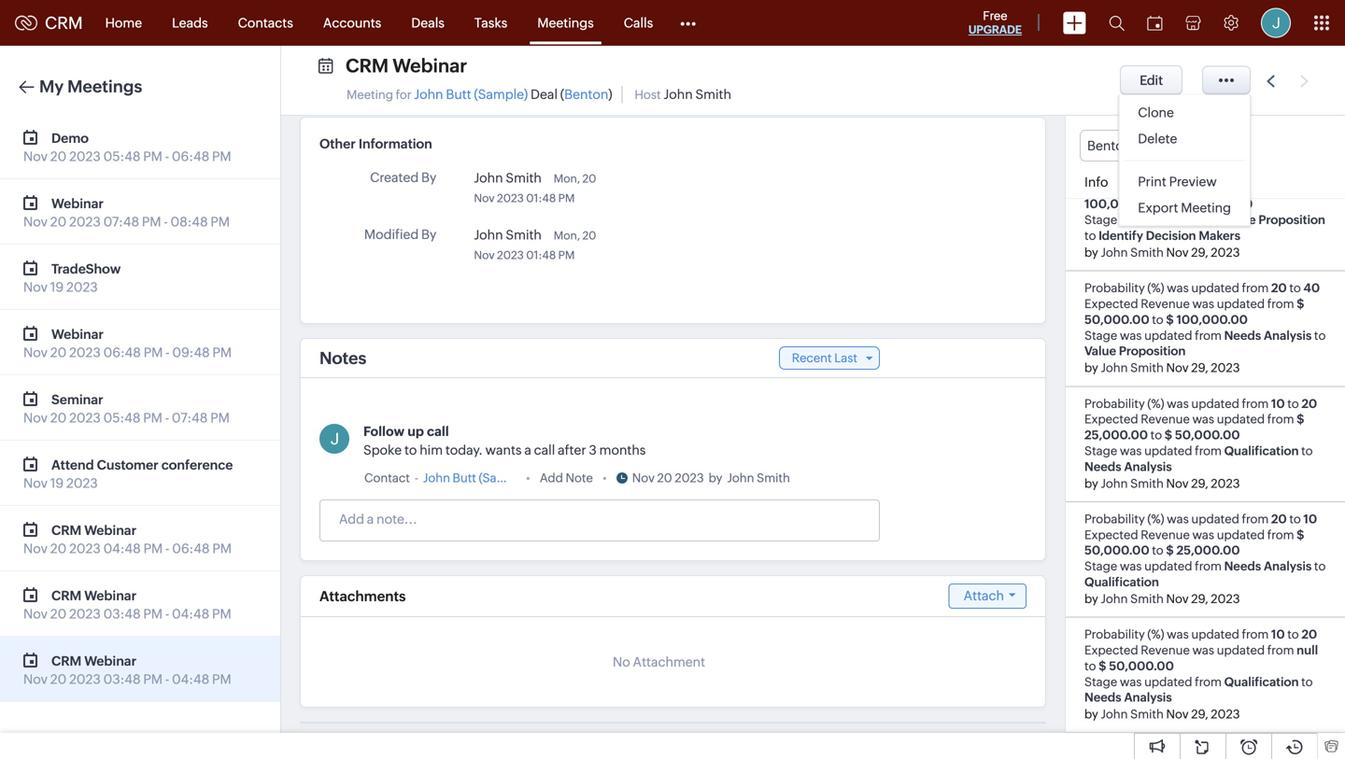 Task type: locate. For each thing, give the bounding box(es) containing it.
stage inside stage was updated from needs analysis to qualification
[[1085, 560, 1118, 574]]

0 horizontal spatial meeting
[[347, 88, 393, 102]]

proposition up 40
[[1259, 213, 1326, 227]]

(%)
[[1148, 281, 1165, 295], [1148, 397, 1165, 411], [1148, 513, 1165, 527], [1148, 628, 1165, 642]]

revenue
[[1141, 297, 1191, 311], [1141, 413, 1191, 427], [1141, 528, 1191, 542], [1141, 644, 1191, 658]]

expected revenue was updated from
[[1085, 297, 1297, 311], [1085, 413, 1297, 427], [1085, 528, 1297, 542]]

stage inside the 'probability (%) was updated from 10 to 20 expected revenue was updated from null to $ 50,000.00 stage was updated from qualification to needs analysis by john smith nov 29, 2023'
[[1085, 676, 1118, 690]]

$
[[1297, 182, 1305, 196], [1173, 197, 1181, 211], [1297, 297, 1305, 311], [1167, 313, 1174, 327], [1297, 413, 1305, 427], [1165, 429, 1173, 443], [1297, 528, 1305, 542], [1167, 544, 1174, 558], [1099, 660, 1107, 674]]

2 crm webinar nov 20 2023 03:48 pm - 04:48 pm from the top
[[23, 654, 231, 687]]

(%) up to $ 25,000.00
[[1148, 513, 1165, 527]]

100,000.00 inside $ 100,000.00
[[1085, 197, 1157, 211]]

(%) up to $ 100,000.00
[[1148, 281, 1165, 295]]

print
[[1139, 174, 1167, 189]]

stage for identify decision makers
[[1085, 213, 1118, 227]]

100,000.00 up identify
[[1085, 197, 1157, 211]]

1 vertical spatial call
[[534, 443, 555, 458]]

0 vertical spatial 03:48
[[103, 607, 141, 622]]

revenue up to $ 50,000.00
[[1141, 413, 1191, 427]]

1 vertical spatial meeting
[[1182, 200, 1232, 215]]

1 03:48 from the top
[[103, 607, 141, 622]]

proposition down to $ 100,000.00
[[1120, 345, 1186, 359]]

1 29, from the top
[[1192, 246, 1209, 260]]

1 stage from the top
[[1085, 213, 1118, 227]]

mon,
[[554, 172, 580, 185], [554, 229, 580, 242]]

• right 'note'
[[603, 472, 607, 486]]

1 vertical spatial 06:48
[[103, 345, 141, 360]]

1 vertical spatial butt
[[453, 472, 476, 486]]

)
[[609, 87, 613, 102]]

by for modified by
[[422, 227, 437, 242]]

1 crm webinar nov 20 2023 03:48 pm - 04:48 pm from the top
[[23, 589, 231, 622]]

1 probability from the top
[[1085, 281, 1146, 295]]

profile image
[[1262, 8, 1292, 38]]

-
[[165, 149, 169, 164], [164, 214, 168, 229], [166, 345, 170, 360], [165, 411, 169, 426], [415, 472, 419, 486], [165, 542, 170, 557], [165, 607, 169, 622], [165, 672, 169, 687]]

2 revenue from the top
[[1141, 413, 1191, 427]]

expected revenue was updated from up to $ 100,000.00
[[1085, 297, 1297, 311]]

qualification down to $ 25,000.00
[[1085, 576, 1160, 590]]

1 horizontal spatial •
[[603, 472, 607, 486]]

value inside stage was updated from value proposition to identify decision makers
[[1225, 213, 1257, 227]]

meetings
[[538, 15, 594, 30], [67, 77, 142, 96]]

1 horizontal spatial benton
[[1088, 138, 1132, 153]]

proposition inside stage was updated from needs analysis to value proposition
[[1120, 345, 1186, 359]]

2 john smith from the top
[[474, 228, 542, 243]]

06:48 inside crm webinar nov 20 2023 04:48 pm - 06:48 pm
[[172, 542, 210, 557]]

was inside stage was updated from needs analysis to qualification
[[1120, 560, 1143, 574]]

(sample)
[[474, 87, 528, 102], [479, 472, 529, 486]]

Add a note... field
[[321, 510, 879, 529]]

call right a
[[534, 443, 555, 458]]

4 expected from the top
[[1085, 644, 1139, 658]]

calls link
[[609, 0, 668, 45]]

1 horizontal spatial value
[[1225, 213, 1257, 227]]

3 probability from the top
[[1085, 513, 1146, 527]]

2 by john smith nov 29, 2023 from the top
[[1085, 361, 1241, 375]]

0 vertical spatial 19
[[50, 280, 64, 295]]

2 $ 50,000.00 from the top
[[1085, 528, 1305, 558]]

by john smith nov 29, 2023 down stage was updated from qualification to needs analysis
[[1085, 477, 1241, 491]]

stage inside stage was updated from needs analysis to value proposition
[[1085, 329, 1118, 343]]

create menu image
[[1064, 12, 1087, 34]]

qualification down null
[[1225, 676, 1300, 690]]

logo image
[[15, 15, 37, 30]]

demo nov 20 2023 05:48 pm - 06:48 pm
[[23, 131, 231, 164]]

1 vertical spatial mon, 20 nov 2023 01:48 pm
[[474, 229, 597, 262]]

proposition
[[1259, 213, 1326, 227], [1120, 345, 1186, 359]]

my meetings
[[39, 77, 142, 96]]

by john smith nov 29, 2023 for $ 25,000.00
[[1085, 592, 1241, 606]]

probability (%) was updated from 10 to 20
[[1085, 397, 1318, 411]]

1 vertical spatial 03:48
[[103, 672, 141, 687]]

meetings right my
[[67, 77, 142, 96]]

john butt (sample) link right for
[[414, 87, 528, 102]]

butt
[[446, 87, 472, 102], [453, 472, 476, 486]]

0 vertical spatial 25,000.00
[[1085, 429, 1149, 443]]

1 vertical spatial 05:48
[[103, 411, 141, 426]]

05:48 up customer
[[103, 411, 141, 426]]

deals link
[[397, 0, 460, 45]]

identify
[[1099, 229, 1144, 243]]

4 probability from the top
[[1085, 628, 1146, 642]]

3 by john smith nov 29, 2023 from the top
[[1085, 477, 1241, 491]]

attachments
[[320, 589, 406, 605]]

john smith
[[474, 171, 542, 186], [474, 228, 542, 243]]

1 vertical spatial mon,
[[554, 229, 580, 242]]

(%) inside the 'probability (%) was updated from 10 to 20 expected revenue was updated from null to $ 50,000.00 stage was updated from qualification to needs analysis by john smith nov 29, 2023'
[[1148, 628, 1165, 642]]

1 horizontal spatial 100,000.00
[[1177, 313, 1249, 327]]

None button
[[1121, 65, 1183, 95]]

2 mon, 20 nov 2023 01:48 pm from the top
[[474, 229, 597, 262]]

butt for •
[[453, 472, 476, 486]]

2 29, from the top
[[1192, 361, 1209, 375]]

null
[[1297, 644, 1319, 658]]

by right modified
[[422, 227, 437, 242]]

0 vertical spatial 06:48
[[172, 149, 210, 164]]

value
[[1225, 213, 1257, 227], [1085, 345, 1117, 359]]

0 horizontal spatial 100,000.00
[[1085, 197, 1157, 211]]

john smith for created by
[[474, 171, 542, 186]]

by john smith nov 29, 2023 down stage was updated from needs analysis to value proposition
[[1085, 361, 1241, 375]]

2 by from the top
[[422, 227, 437, 242]]

1 vertical spatial expected revenue was updated from
[[1085, 413, 1297, 427]]

0 vertical spatial mon, 20 nov 2023 01:48 pm
[[474, 172, 597, 205]]

delete
[[1139, 131, 1178, 146]]

$ 50,000.00 down probability (%) was updated from 20 to 40
[[1085, 297, 1305, 327]]

crm webinar
[[346, 55, 467, 77]]

1 • from the left
[[526, 472, 531, 486]]

accounts
[[323, 15, 382, 30]]

0 vertical spatial 04:48
[[103, 542, 141, 557]]

call
[[427, 424, 449, 439], [534, 443, 555, 458]]

needs inside stage was updated from needs analysis to qualification
[[1225, 560, 1262, 574]]

0 horizontal spatial proposition
[[1120, 345, 1186, 359]]

0 vertical spatial $ 50,000.00
[[1085, 297, 1305, 327]]

20 inside crm webinar nov 20 2023 04:48 pm - 06:48 pm
[[50, 542, 67, 557]]

(sample) for deal
[[474, 87, 528, 102]]

0 vertical spatial qualification
[[1225, 444, 1300, 458]]

attachment
[[633, 655, 706, 670]]

4 stage from the top
[[1085, 560, 1118, 574]]

03:48
[[103, 607, 141, 622], [103, 672, 141, 687]]

0 horizontal spatial •
[[526, 472, 531, 486]]

preview
[[1170, 174, 1217, 189]]

20 inside seminar nov 20 2023 05:48 pm - 07:48 pm
[[50, 411, 67, 426]]

needs inside the 'probability (%) was updated from 10 to 20 expected revenue was updated from null to $ 50,000.00 stage was updated from qualification to needs analysis by john smith nov 29, 2023'
[[1085, 691, 1122, 705]]

nov inside the 'probability (%) was updated from 10 to 20 expected revenue was updated from null to $ 50,000.00 stage was updated from qualification to needs analysis by john smith nov 29, 2023'
[[1167, 708, 1189, 722]]

needs inside stage was updated from needs analysis to value proposition
[[1225, 329, 1262, 343]]

to inside stage was updated from needs analysis to qualification
[[1315, 560, 1327, 574]]

1 horizontal spatial meeting
[[1182, 200, 1232, 215]]

john butt (sample) link down today.
[[423, 469, 529, 488]]

0 horizontal spatial 25,000.00
[[1085, 429, 1149, 443]]

by john smith nov 29, 2023 down decision
[[1085, 246, 1241, 260]]

revenue down stage was updated from needs analysis to qualification
[[1141, 644, 1191, 658]]

call up him
[[427, 424, 449, 439]]

1 $ 50,000.00 from the top
[[1085, 297, 1305, 327]]

qualification
[[1225, 444, 1300, 458], [1085, 576, 1160, 590], [1225, 676, 1300, 690]]

1 mon, 20 nov 2023 01:48 pm from the top
[[474, 172, 597, 205]]

2 mon, from the top
[[554, 229, 580, 242]]

1 horizontal spatial meetings
[[538, 15, 594, 30]]

updated inside stage was updated from qualification to needs analysis
[[1145, 444, 1193, 458]]

25,000.00 up stage was updated from needs analysis to qualification
[[1177, 544, 1241, 558]]

expected revenue was updated from up to $ 25,000.00
[[1085, 528, 1297, 542]]

0 vertical spatial benton
[[565, 87, 609, 102]]

1 01:48 from the top
[[526, 192, 556, 205]]

1 vertical spatial (sample)
[[479, 472, 529, 486]]

needs
[[1225, 329, 1262, 343], [1085, 460, 1122, 474], [1225, 560, 1262, 574], [1085, 691, 1122, 705]]

(%) up $ 25,000.00
[[1148, 397, 1165, 411]]

qualification down to $ 50,000.00
[[1225, 444, 1300, 458]]

3 (%) from the top
[[1148, 513, 1165, 527]]

19 down "tradeshow" at left top
[[50, 280, 64, 295]]

wants
[[486, 443, 522, 458]]

by
[[422, 170, 437, 185], [422, 227, 437, 242]]

07:48
[[103, 214, 139, 229], [172, 411, 208, 426]]

2023 inside webinar nov 20 2023 07:48 pm - 08:48 pm
[[69, 214, 101, 229]]

0 vertical spatial by
[[422, 170, 437, 185]]

create menu element
[[1052, 0, 1098, 45]]

free upgrade
[[969, 9, 1022, 36]]

tradeshow nov 19 2023
[[23, 262, 121, 295]]

by john smith nov 29, 2023 for identify decision makers
[[1085, 246, 1241, 260]]

1 05:48 from the top
[[103, 149, 141, 164]]

07:48 up conference
[[172, 411, 208, 426]]

0 vertical spatial 07:48
[[103, 214, 139, 229]]

2 vertical spatial qualification
[[1225, 676, 1300, 690]]

$ inside $ 100,000.00
[[1297, 182, 1305, 196]]

3 expected revenue was updated from from the top
[[1085, 528, 1297, 542]]

20 inside webinar nov 20 2023 07:48 pm - 08:48 pm
[[50, 214, 67, 229]]

3 29, from the top
[[1192, 477, 1209, 491]]

revenue for $ 100,000.00
[[1141, 297, 1191, 311]]

1 mon, from the top
[[554, 172, 580, 185]]

•
[[526, 472, 531, 486], [603, 472, 607, 486]]

5 29, from the top
[[1192, 708, 1209, 722]]

was inside stage was updated from needs analysis to value proposition
[[1120, 329, 1143, 343]]

to
[[1159, 197, 1171, 211], [1085, 229, 1097, 243], [1290, 281, 1302, 295], [1153, 313, 1164, 327], [1315, 329, 1327, 343], [1288, 397, 1300, 411], [1151, 429, 1163, 443], [405, 443, 417, 458], [1302, 444, 1314, 458], [1290, 513, 1302, 527], [1153, 544, 1164, 558], [1315, 560, 1327, 574], [1288, 628, 1300, 642], [1085, 660, 1097, 674], [1302, 676, 1314, 690]]

no
[[613, 655, 631, 670]]

2 vertical spatial 10
[[1272, 628, 1286, 642]]

2 vertical spatial 04:48
[[172, 672, 210, 687]]

(sample) down wants
[[479, 472, 529, 486]]

0 vertical spatial john smith
[[474, 171, 542, 186]]

0 vertical spatial expected revenue was updated from
[[1085, 297, 1297, 311]]

webinar inside webinar nov 20 2023 07:48 pm - 08:48 pm
[[51, 196, 104, 211]]

info link
[[1076, 162, 1118, 198]]

2 19 from the top
[[50, 476, 64, 491]]

1 19 from the top
[[50, 280, 64, 295]]

(sample) left the deal
[[474, 87, 528, 102]]

- inside webinar nov 20 2023 06:48 pm - 09:48 pm
[[166, 345, 170, 360]]

29, for $ 25,000.00
[[1192, 592, 1209, 606]]

05:48
[[103, 149, 141, 164], [103, 411, 141, 426]]

0 vertical spatial crm webinar nov 20 2023 03:48 pm - 04:48 pm
[[23, 589, 231, 622]]

benton up info link
[[1088, 138, 1132, 153]]

29, for identify decision makers
[[1192, 246, 1209, 260]]

modified
[[364, 227, 419, 242]]

06:48 down conference
[[172, 542, 210, 557]]

1 vertical spatial crm webinar nov 20 2023 03:48 pm - 04:48 pm
[[23, 654, 231, 687]]

mon, for modified by
[[554, 229, 580, 242]]

butt down today.
[[453, 472, 476, 486]]

1 vertical spatial 07:48
[[172, 411, 208, 426]]

meeting inside export meeting link
[[1182, 200, 1232, 215]]

1 john smith from the top
[[474, 171, 542, 186]]

1 vertical spatial john smith
[[474, 228, 542, 243]]

print preview
[[1139, 174, 1217, 189]]

25,000.00 up stage was updated from qualification to needs analysis
[[1085, 429, 1149, 443]]

revenue up to $ 25,000.00
[[1141, 528, 1191, 542]]

0 vertical spatial 01:48
[[526, 192, 556, 205]]

1 (%) from the top
[[1148, 281, 1165, 295]]

0 vertical spatial proposition
[[1259, 213, 1326, 227]]

3 revenue from the top
[[1141, 528, 1191, 542]]

05:48 up webinar nov 20 2023 07:48 pm - 08:48 pm
[[103, 149, 141, 164]]

1 horizontal spatial proposition
[[1259, 213, 1326, 227]]

- inside webinar nov 20 2023 07:48 pm - 08:48 pm
[[164, 214, 168, 229]]

seminar nov 20 2023 05:48 pm - 07:48 pm
[[23, 393, 230, 426]]

up
[[408, 424, 424, 439]]

1 revenue from the top
[[1141, 297, 1191, 311]]

today.
[[446, 443, 483, 458]]

webinar inside webinar nov 20 2023 06:48 pm - 09:48 pm
[[51, 327, 104, 342]]

by right 'created'
[[422, 170, 437, 185]]

by for identify decision makers
[[1085, 246, 1099, 260]]

by
[[1085, 246, 1099, 260], [1085, 361, 1099, 375], [709, 472, 723, 486], [1085, 477, 1099, 491], [1085, 592, 1099, 606], [1085, 708, 1099, 722]]

• left add
[[526, 472, 531, 486]]

butt right for
[[446, 87, 472, 102]]

2 expected from the top
[[1085, 413, 1139, 427]]

01:48
[[526, 192, 556, 205], [526, 249, 556, 262]]

contact - john butt (sample) • add note •
[[364, 472, 607, 486]]

conference
[[161, 458, 233, 473]]

0 vertical spatial call
[[427, 424, 449, 439]]

05:48 inside demo nov 20 2023 05:48 pm - 06:48 pm
[[103, 149, 141, 164]]

probability
[[1085, 281, 1146, 295], [1085, 397, 1146, 411], [1085, 513, 1146, 527], [1085, 628, 1146, 642]]

1 expected revenue was updated from from the top
[[1085, 297, 1297, 311]]

timeline
[[1132, 175, 1184, 190]]

print preview link
[[1120, 169, 1250, 195]]

expected
[[1085, 297, 1139, 311], [1085, 413, 1139, 427], [1085, 528, 1139, 542], [1085, 644, 1139, 658]]

mon, 20 nov 2023 01:48 pm for modified by
[[474, 229, 597, 262]]

to inside stage was updated from needs analysis to value proposition
[[1315, 329, 1327, 343]]

expected revenue was updated from for 50,000.00
[[1085, 413, 1297, 427]]

2 vertical spatial expected revenue was updated from
[[1085, 528, 1297, 542]]

1 vertical spatial 04:48
[[172, 607, 210, 622]]

3 stage from the top
[[1085, 444, 1118, 458]]

1 vertical spatial benton
[[1088, 138, 1132, 153]]

2 stage from the top
[[1085, 329, 1118, 343]]

2 (%) from the top
[[1148, 397, 1165, 411]]

needs inside stage was updated from qualification to needs analysis
[[1085, 460, 1122, 474]]

2023 inside seminar nov 20 2023 05:48 pm - 07:48 pm
[[69, 411, 101, 426]]

mon, for created by
[[554, 172, 580, 185]]

by john smith nov 29, 2023
[[1085, 246, 1241, 260], [1085, 361, 1241, 375], [1085, 477, 1241, 491], [1085, 592, 1241, 606]]

0 vertical spatial (sample)
[[474, 87, 528, 102]]

0 vertical spatial value
[[1225, 213, 1257, 227]]

5 stage from the top
[[1085, 676, 1118, 690]]

(%) down stage was updated from needs analysis to qualification
[[1148, 628, 1165, 642]]

2023
[[69, 149, 101, 164], [497, 192, 524, 205], [69, 214, 101, 229], [1211, 246, 1241, 260], [497, 249, 524, 262], [66, 280, 98, 295], [69, 345, 101, 360], [1211, 361, 1241, 375], [69, 411, 101, 426], [675, 472, 704, 486], [66, 476, 98, 491], [1211, 477, 1241, 491], [69, 542, 101, 557], [1211, 592, 1241, 606], [69, 607, 101, 622], [69, 672, 101, 687], [1211, 708, 1241, 722]]

1 vertical spatial proposition
[[1120, 345, 1186, 359]]

meetings up (
[[538, 15, 594, 30]]

nov inside demo nov 20 2023 05:48 pm - 06:48 pm
[[23, 149, 48, 164]]

07:48 up "tradeshow" at left top
[[103, 214, 139, 229]]

probability (%) was updated from 20 to 40
[[1085, 281, 1321, 295]]

search image
[[1109, 15, 1125, 31]]

from inside stage was updated from qualification to needs analysis
[[1195, 444, 1222, 458]]

1 vertical spatial 01:48
[[526, 249, 556, 262]]

05:48 inside seminar nov 20 2023 05:48 pm - 07:48 pm
[[103, 411, 141, 426]]

2 05:48 from the top
[[103, 411, 141, 426]]

06:48 up 08:48
[[172, 149, 210, 164]]

20 inside the 'probability (%) was updated from 10 to 20 expected revenue was updated from null to $ 50,000.00 stage was updated from qualification to needs analysis by john smith nov 29, 2023'
[[1302, 628, 1318, 642]]

stage inside stage was updated from qualification to needs analysis
[[1085, 444, 1118, 458]]

25,000.00
[[1085, 429, 1149, 443], [1177, 544, 1241, 558]]

1 vertical spatial 10
[[1304, 513, 1318, 527]]

by inside the 'probability (%) was updated from 10 to 20 expected revenue was updated from null to $ 50,000.00 stage was updated from qualification to needs analysis by john smith nov 29, 2023'
[[1085, 708, 1099, 722]]

1 by from the top
[[422, 170, 437, 185]]

50,000.00
[[1085, 313, 1150, 327], [1176, 429, 1241, 443], [1085, 544, 1150, 558], [1110, 660, 1175, 674]]

0 horizontal spatial meetings
[[67, 77, 142, 96]]

1 expected from the top
[[1085, 297, 1139, 311]]

1 vertical spatial qualification
[[1085, 576, 1160, 590]]

100,000.00 up stage was updated from needs analysis to value proposition
[[1177, 313, 1249, 327]]

timeline link
[[1123, 162, 1193, 199]]

2 01:48 from the top
[[526, 249, 556, 262]]

2 probability from the top
[[1085, 397, 1146, 411]]

1 vertical spatial $ 50,000.00
[[1085, 528, 1305, 558]]

0 vertical spatial 05:48
[[103, 149, 141, 164]]

attach
[[964, 589, 1005, 604]]

0 vertical spatial 100,000.00
[[1085, 197, 1157, 211]]

1 vertical spatial value
[[1085, 345, 1117, 359]]

0 horizontal spatial value
[[1085, 345, 1117, 359]]

0 vertical spatial butt
[[446, 87, 472, 102]]

01:48 for created by
[[526, 192, 556, 205]]

0 horizontal spatial 07:48
[[103, 214, 139, 229]]

0 vertical spatial john butt (sample) link
[[414, 87, 528, 102]]

by john smith nov 29, 2023 down stage was updated from needs analysis to qualification
[[1085, 592, 1241, 606]]

10 inside the 'probability (%) was updated from 10 to 20 expected revenue was updated from null to $ 50,000.00 stage was updated from qualification to needs analysis by john smith nov 29, 2023'
[[1272, 628, 1286, 642]]

4 revenue from the top
[[1141, 644, 1191, 658]]

decision
[[1147, 229, 1197, 243]]

customer
[[97, 458, 159, 473]]

0 vertical spatial mon,
[[554, 172, 580, 185]]

nov 20 2023
[[633, 472, 704, 486]]

20
[[50, 149, 67, 164], [583, 172, 597, 185], [50, 214, 67, 229], [583, 229, 597, 242], [1272, 281, 1288, 295], [50, 345, 67, 360], [1302, 397, 1318, 411], [50, 411, 67, 426], [658, 472, 673, 486], [1272, 513, 1288, 527], [50, 542, 67, 557], [50, 607, 67, 622], [1302, 628, 1318, 642], [50, 672, 67, 687]]

0 vertical spatial meeting
[[347, 88, 393, 102]]

updated inside stage was updated from needs analysis to qualification
[[1145, 560, 1193, 574]]

Benton field
[[1080, 130, 1161, 162]]

webinar inside crm webinar nov 20 2023 04:48 pm - 06:48 pm
[[84, 523, 137, 538]]

10
[[1272, 397, 1286, 411], [1304, 513, 1318, 527], [1272, 628, 1286, 642]]

meeting inside 'meeting for john butt (sample) deal ( benton )'
[[347, 88, 393, 102]]

4 by john smith nov 29, 2023 from the top
[[1085, 592, 1241, 606]]

2023 inside the 'probability (%) was updated from 10 to 20 expected revenue was updated from null to $ 50,000.00 stage was updated from qualification to needs analysis by john smith nov 29, 2023'
[[1211, 708, 1241, 722]]

2 vertical spatial 06:48
[[172, 542, 210, 557]]

$ 50,000.00 down the probability (%) was updated from 20 to 10
[[1085, 528, 1305, 558]]

follow up call spoke to him today. wants a call after 3 months
[[364, 424, 646, 458]]

smith
[[696, 87, 732, 102], [506, 171, 542, 186], [506, 228, 542, 243], [1131, 246, 1164, 260], [1131, 361, 1164, 375], [757, 472, 791, 486], [1131, 477, 1164, 491], [1131, 592, 1164, 606], [1131, 708, 1164, 722]]

0 horizontal spatial benton
[[565, 87, 609, 102]]

1 vertical spatial 19
[[50, 476, 64, 491]]

expected revenue was updated from up to $ 50,000.00
[[1085, 413, 1297, 427]]

2 expected revenue was updated from from the top
[[1085, 413, 1297, 427]]

19 down the 'attend'
[[50, 476, 64, 491]]

07:48 inside seminar nov 20 2023 05:48 pm - 07:48 pm
[[172, 411, 208, 426]]

proposition inside stage was updated from value proposition to identify decision makers
[[1259, 213, 1326, 227]]

nov inside seminar nov 20 2023 05:48 pm - 07:48 pm
[[23, 411, 48, 426]]

updated inside stage was updated from needs analysis to value proposition
[[1145, 329, 1193, 343]]

probability inside the 'probability (%) was updated from 10 to 20 expected revenue was updated from null to $ 50,000.00 stage was updated from qualification to needs analysis by john smith nov 29, 2023'
[[1085, 628, 1146, 642]]

4 29, from the top
[[1192, 592, 1209, 606]]

webinar
[[393, 55, 467, 77], [51, 196, 104, 211], [51, 327, 104, 342], [84, 523, 137, 538], [84, 589, 137, 604], [84, 654, 137, 669]]

by for created by
[[422, 170, 437, 185]]

1 vertical spatial meetings
[[67, 77, 142, 96]]

1 by john smith nov 29, 2023 from the top
[[1085, 246, 1241, 260]]

revenue up to $ 100,000.00
[[1141, 297, 1191, 311]]

- inside demo nov 20 2023 05:48 pm - 06:48 pm
[[165, 149, 169, 164]]

1 vertical spatial by
[[422, 227, 437, 242]]

search element
[[1098, 0, 1136, 46]]

1 vertical spatial 25,000.00
[[1177, 544, 1241, 558]]

2 03:48 from the top
[[103, 672, 141, 687]]

3 expected from the top
[[1085, 528, 1139, 542]]

4 (%) from the top
[[1148, 628, 1165, 642]]

(sample) for •
[[479, 472, 529, 486]]

benton right the deal
[[565, 87, 609, 102]]

06:48 up seminar nov 20 2023 05:48 pm - 07:48 pm
[[103, 345, 141, 360]]

butt for deal
[[446, 87, 472, 102]]

meeting
[[347, 88, 393, 102], [1182, 200, 1232, 215]]

stage inside stage was updated from value proposition to identify decision makers
[[1085, 213, 1118, 227]]

1 horizontal spatial 07:48
[[172, 411, 208, 426]]

by for $ 25,000.00
[[1085, 592, 1099, 606]]

0 vertical spatial 10
[[1272, 397, 1286, 411]]

crm webinar nov 20 2023 03:48 pm - 04:48 pm
[[23, 589, 231, 622], [23, 654, 231, 687]]

seminar
[[51, 393, 103, 407]]

2023 inside the attend customer conference nov 19 2023
[[66, 476, 98, 491]]

from inside stage was updated from needs analysis to value proposition
[[1195, 329, 1222, 343]]

to $ 50,000.00
[[1149, 429, 1241, 443]]

expected revenue was updated from for 100,000.00
[[1085, 297, 1297, 311]]



Task type: vqa. For each thing, say whether or not it's contained in the screenshot.


Task type: describe. For each thing, give the bounding box(es) containing it.
probability for probability (%) was updated from 20 to 40
[[1085, 281, 1146, 295]]

no attachment
[[613, 655, 706, 670]]

$ inside the 'probability (%) was updated from 10 to 20 expected revenue was updated from null to $ 50,000.00 stage was updated from qualification to needs analysis by john smith nov 29, 2023'
[[1099, 660, 1107, 674]]

by john smith nov 29, 2023 for $ 50,000.00
[[1085, 477, 1241, 491]]

analysis inside the 'probability (%) was updated from 10 to 20 expected revenue was updated from null to $ 50,000.00 stage was updated from qualification to needs analysis by john smith nov 29, 2023'
[[1125, 691, 1173, 705]]

qualification inside stage was updated from needs analysis to qualification
[[1085, 576, 1160, 590]]

next record image
[[1301, 75, 1313, 87]]

host john smith
[[635, 87, 732, 102]]

from inside stage was updated from value proposition to identify decision makers
[[1195, 213, 1222, 227]]

2023 inside tradeshow nov 19 2023
[[66, 280, 98, 295]]

qualification inside stage was updated from qualification to needs analysis
[[1225, 444, 1300, 458]]

25,000.00 inside $ 25,000.00
[[1085, 429, 1149, 443]]

tasks
[[475, 15, 508, 30]]

created
[[370, 170, 419, 185]]

add
[[540, 472, 563, 486]]

to inside stage was updated from value proposition to identify decision makers
[[1085, 229, 1097, 243]]

tasks link
[[460, 0, 523, 45]]

export
[[1139, 200, 1179, 215]]

updated inside stage was updated from value proposition to identify decision makers
[[1145, 213, 1193, 227]]

him
[[420, 443, 443, 458]]

stage was updated from qualification to needs analysis
[[1085, 444, 1314, 474]]

to $ 150,000.00
[[1157, 197, 1253, 211]]

information
[[359, 136, 432, 151]]

mon, 20 nov 2023 01:48 pm for created by
[[474, 172, 597, 205]]

20 inside webinar nov 20 2023 06:48 pm - 09:48 pm
[[50, 345, 67, 360]]

was inside stage was updated from value proposition to identify decision makers
[[1120, 213, 1143, 227]]

06:48 inside webinar nov 20 2023 06:48 pm - 09:48 pm
[[103, 345, 141, 360]]

2023 inside demo nov 20 2023 05:48 pm - 06:48 pm
[[69, 149, 101, 164]]

2023 inside crm webinar nov 20 2023 04:48 pm - 06:48 pm
[[69, 542, 101, 557]]

deals
[[412, 15, 445, 30]]

(%) for to $ 50,000.00
[[1148, 397, 1165, 411]]

1 vertical spatial 100,000.00
[[1177, 313, 1249, 327]]

20 inside demo nov 20 2023 05:48 pm - 06:48 pm
[[50, 149, 67, 164]]

- inside seminar nov 20 2023 05:48 pm - 07:48 pm
[[165, 411, 169, 426]]

previous record image
[[1267, 75, 1276, 87]]

free
[[983, 9, 1008, 23]]

was inside stage was updated from qualification to needs analysis
[[1120, 444, 1143, 458]]

analysis inside stage was updated from needs analysis to value proposition
[[1265, 329, 1312, 343]]

analysis inside stage was updated from qualification to needs analysis
[[1125, 460, 1173, 474]]

07:48 inside webinar nov 20 2023 07:48 pm - 08:48 pm
[[103, 214, 139, 229]]

$ 50,000.00 for 100,000.00
[[1085, 297, 1305, 327]]

$ 100,000.00
[[1085, 182, 1305, 211]]

deal
[[531, 87, 558, 102]]

after
[[558, 443, 587, 458]]

contacts
[[238, 15, 293, 30]]

crm link
[[15, 13, 83, 32]]

leads link
[[157, 0, 223, 45]]

$ 25,000.00
[[1085, 413, 1305, 443]]

john inside the 'probability (%) was updated from 10 to 20 expected revenue was updated from null to $ 50,000.00 stage was updated from qualification to needs analysis by john smith nov 29, 2023'
[[1101, 708, 1129, 722]]

calendar image
[[1148, 15, 1164, 30]]

tradeshow
[[51, 262, 121, 277]]

revenue for $ 25,000.00
[[1141, 528, 1191, 542]]

info
[[1085, 175, 1109, 190]]

attach link
[[949, 584, 1027, 609]]

export meeting link
[[1120, 195, 1250, 221]]

04:48 inside crm webinar nov 20 2023 04:48 pm - 06:48 pm
[[103, 542, 141, 557]]

probability for probability (%) was updated from 10 to 20 expected revenue was updated from null to $ 50,000.00 stage was updated from qualification to needs analysis by john smith nov 29, 2023
[[1085, 628, 1146, 642]]

calls
[[624, 15, 654, 30]]

by for $ 100,000.00
[[1085, 361, 1099, 375]]

1 vertical spatial john butt (sample) link
[[423, 469, 529, 488]]

add note link
[[540, 469, 593, 488]]

0 horizontal spatial call
[[427, 424, 449, 439]]

home
[[105, 15, 142, 30]]

Other Modules field
[[668, 8, 709, 38]]

nov inside tradeshow nov 19 2023
[[23, 280, 48, 295]]

other information
[[320, 136, 432, 151]]

19 inside tradeshow nov 19 2023
[[50, 280, 64, 295]]

profile element
[[1250, 0, 1303, 45]]

expected for probability (%) was updated from 20 to 40
[[1085, 297, 1139, 311]]

10 for probability (%) was updated from 10 to 20
[[1272, 397, 1286, 411]]

40
[[1304, 281, 1321, 295]]

10 for probability (%) was updated from 10 to 20 expected revenue was updated from null to $ 50,000.00 stage was updated from qualification to needs analysis by john smith nov 29, 2023
[[1272, 628, 1286, 642]]

recent last
[[792, 351, 858, 365]]

29, inside the 'probability (%) was updated from 10 to 20 expected revenue was updated from null to $ 50,000.00 stage was updated from qualification to needs analysis by john smith nov 29, 2023'
[[1192, 708, 1209, 722]]

benton link
[[565, 87, 609, 102]]

revenue inside the 'probability (%) was updated from 10 to 20 expected revenue was updated from null to $ 50,000.00 stage was updated from qualification to needs analysis by john smith nov 29, 2023'
[[1141, 644, 1191, 658]]

contacts link
[[223, 0, 308, 45]]

50,000.00 inside the 'probability (%) was updated from 10 to 20 expected revenue was updated from null to $ 50,000.00 stage was updated from qualification to needs analysis by john smith nov 29, 2023'
[[1110, 660, 1175, 674]]

to $ 25,000.00
[[1150, 544, 1241, 558]]

expected for probability (%) was updated from 10 to 20
[[1085, 413, 1139, 427]]

my
[[39, 77, 64, 96]]

(%) for to $ 100,000.00
[[1148, 281, 1165, 295]]

crm webinar nov 20 2023 04:48 pm - 06:48 pm
[[23, 523, 232, 557]]

29, for $ 100,000.00
[[1192, 361, 1209, 375]]

probability (%) was updated from 20 to 10
[[1085, 513, 1318, 527]]

notes
[[320, 349, 367, 368]]

09:48
[[172, 345, 210, 360]]

john smith for modified by
[[474, 228, 542, 243]]

- inside crm webinar nov 20 2023 04:48 pm - 06:48 pm
[[165, 542, 170, 557]]

for
[[396, 88, 412, 102]]

stage for value proposition
[[1085, 329, 1118, 343]]

stage for needs analysis
[[1085, 444, 1118, 458]]

$ 50,000.00 for 25,000.00
[[1085, 528, 1305, 558]]

expected for probability (%) was updated from 20 to 10
[[1085, 528, 1139, 542]]

05:48 for seminar
[[103, 411, 141, 426]]

stage was updated from needs analysis to value proposition
[[1085, 329, 1327, 359]]

(%) for to $ 25,000.00
[[1148, 513, 1165, 527]]

smith inside the 'probability (%) was updated from 10 to 20 expected revenue was updated from null to $ 50,000.00 stage was updated from qualification to needs analysis by john smith nov 29, 2023'
[[1131, 708, 1164, 722]]

0 vertical spatial meetings
[[538, 15, 594, 30]]

nov inside webinar nov 20 2023 06:48 pm - 09:48 pm
[[23, 345, 48, 360]]

spoke
[[364, 443, 402, 458]]

clone link
[[1120, 100, 1250, 126]]

by for $ 50,000.00
[[1085, 477, 1099, 491]]

probability for probability (%) was updated from 20 to 10
[[1085, 513, 1146, 527]]

export meeting
[[1139, 200, 1232, 215]]

attend customer conference nov 19 2023
[[23, 458, 233, 491]]

expected inside the 'probability (%) was updated from 10 to 20 expected revenue was updated from null to $ 50,000.00 stage was updated from qualification to needs analysis by john smith nov 29, 2023'
[[1085, 644, 1139, 658]]

qualification inside the 'probability (%) was updated from 10 to 20 expected revenue was updated from null to $ 50,000.00 stage was updated from qualification to needs analysis by john smith nov 29, 2023'
[[1225, 676, 1300, 690]]

150,000.00
[[1184, 197, 1253, 211]]

meetings link
[[523, 0, 609, 45]]

29, for $ 50,000.00
[[1192, 477, 1209, 491]]

2023 inside webinar nov 20 2023 06:48 pm - 09:48 pm
[[69, 345, 101, 360]]

08:48
[[171, 214, 208, 229]]

crm inside crm webinar nov 20 2023 04:48 pm - 06:48 pm
[[51, 523, 81, 538]]

clone
[[1139, 105, 1175, 120]]

19 inside the attend customer conference nov 19 2023
[[50, 476, 64, 491]]

nov inside webinar nov 20 2023 07:48 pm - 08:48 pm
[[23, 214, 48, 229]]

home link
[[90, 0, 157, 45]]

nov inside the attend customer conference nov 19 2023
[[23, 476, 48, 491]]

host
[[635, 88, 661, 102]]

probability (%) was updated from 10 to 20 expected revenue was updated from null to $ 50,000.00 stage was updated from qualification to needs analysis by john smith nov 29, 2023
[[1085, 628, 1319, 722]]

value inside stage was updated from needs analysis to value proposition
[[1085, 345, 1117, 359]]

to $ 100,000.00
[[1150, 313, 1249, 327]]

created by
[[370, 170, 437, 185]]

accounts link
[[308, 0, 397, 45]]

recent
[[792, 351, 832, 365]]

nov inside crm webinar nov 20 2023 04:48 pm - 06:48 pm
[[23, 542, 48, 557]]

probability for probability (%) was updated from 10 to 20
[[1085, 397, 1146, 411]]

1 horizontal spatial call
[[534, 443, 555, 458]]

analysis inside stage was updated from needs analysis to qualification
[[1265, 560, 1312, 574]]

expected revenue was updated from for 25,000.00
[[1085, 528, 1297, 542]]

benton inside benton field
[[1088, 138, 1132, 153]]

by john smith nov 29, 2023 for $ 100,000.00
[[1085, 361, 1241, 375]]

follow
[[364, 424, 405, 439]]

01:48 for modified by
[[526, 249, 556, 262]]

meeting for john butt (sample) deal ( benton )
[[347, 87, 613, 102]]

2 • from the left
[[603, 472, 607, 486]]

a
[[525, 443, 532, 458]]

$ inside $ 25,000.00
[[1297, 413, 1305, 427]]

leads
[[172, 15, 208, 30]]

webinar nov 20 2023 07:48 pm - 08:48 pm
[[23, 196, 230, 229]]

from inside stage was updated from needs analysis to qualification
[[1195, 560, 1222, 574]]

stage was updated from value proposition to identify decision makers
[[1085, 213, 1326, 243]]

stage for qualification
[[1085, 560, 1118, 574]]

06:48 inside demo nov 20 2023 05:48 pm - 06:48 pm
[[172, 149, 210, 164]]

other
[[320, 136, 356, 151]]

to inside follow up call spoke to him today. wants a call after 3 months
[[405, 443, 417, 458]]

last
[[835, 351, 858, 365]]

demo
[[51, 131, 89, 146]]

by john smith
[[709, 472, 791, 486]]

(
[[561, 87, 565, 102]]

attend
[[51, 458, 94, 473]]

to inside stage was updated from qualification to needs analysis
[[1302, 444, 1314, 458]]

contact
[[364, 472, 410, 486]]

webinar nov 20 2023 06:48 pm - 09:48 pm
[[23, 327, 232, 360]]

revenue for $ 50,000.00
[[1141, 413, 1191, 427]]

05:48 for demo
[[103, 149, 141, 164]]

1 horizontal spatial 25,000.00
[[1177, 544, 1241, 558]]



